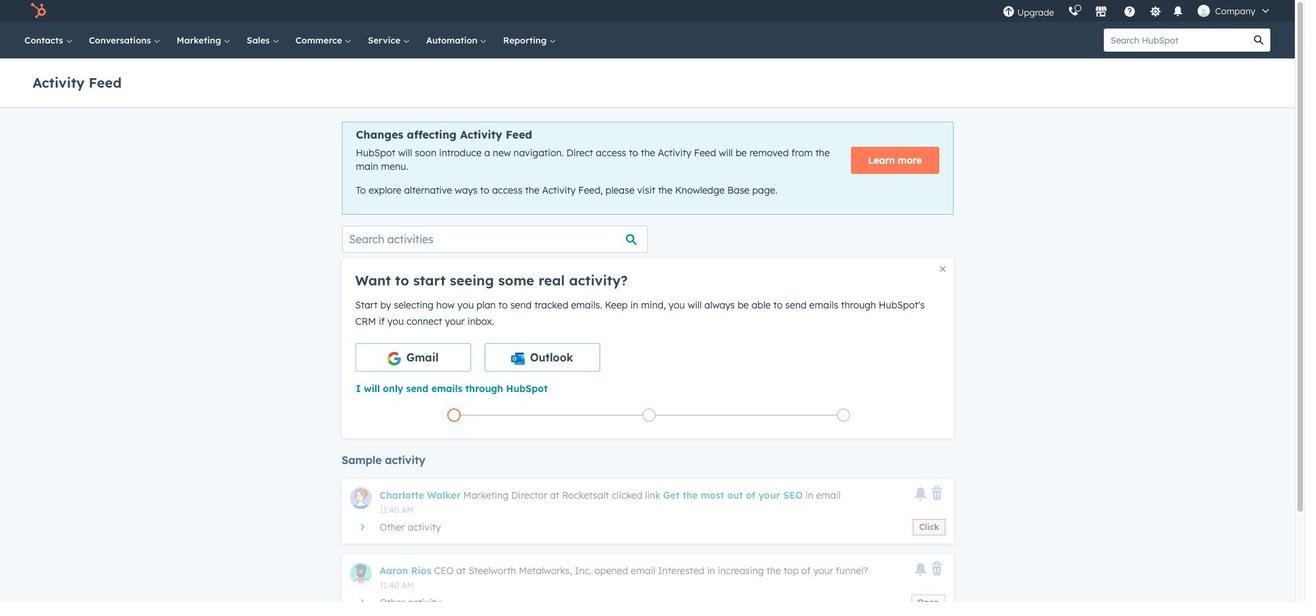 Task type: vqa. For each thing, say whether or not it's contained in the screenshot.
FOMO to the bottom
no



Task type: describe. For each thing, give the bounding box(es) containing it.
marketplaces image
[[1096, 6, 1108, 18]]

onboarding.steps.sendtrackedemailingmail.title image
[[646, 412, 653, 420]]



Task type: locate. For each thing, give the bounding box(es) containing it.
None checkbox
[[355, 343, 471, 372]]

close image
[[940, 266, 946, 272]]

list
[[357, 406, 942, 425]]

Search HubSpot search field
[[1105, 29, 1248, 52]]

jacob simon image
[[1198, 5, 1211, 17]]

onboarding.steps.finalstep.title image
[[841, 412, 848, 420]]

None checkbox
[[485, 343, 600, 372]]

Search activities search field
[[342, 226, 648, 253]]

menu
[[996, 0, 1279, 22]]



